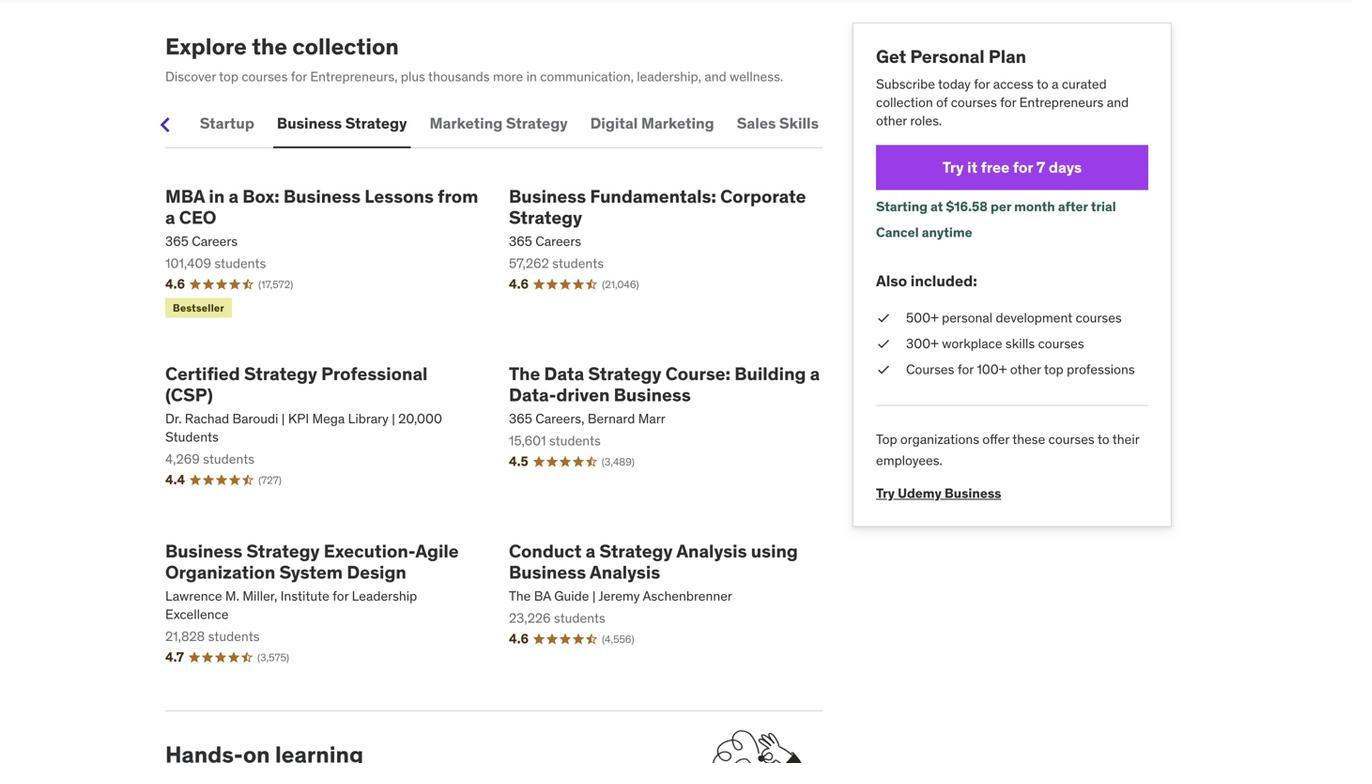 Task type: locate. For each thing, give the bounding box(es) containing it.
skills
[[1006, 335, 1035, 352]]

also
[[876, 271, 907, 290]]

(csp)
[[165, 384, 213, 406]]

a up entrepreneurs
[[1052, 75, 1059, 92]]

driven
[[556, 384, 610, 406]]

strategy down entrepreneurs,
[[345, 114, 407, 133]]

0 vertical spatial in
[[526, 68, 537, 85]]

certified strategy professional (csp) link
[[165, 362, 479, 406]]

the
[[509, 362, 540, 385], [509, 588, 531, 605]]

365 up 101,409
[[165, 233, 189, 250]]

1 horizontal spatial top
[[1044, 361, 1064, 378]]

try inside try it free for 7 days link
[[942, 158, 964, 177]]

subscribe
[[876, 75, 935, 92]]

collection down subscribe
[[876, 94, 933, 111]]

and left wellness.
[[705, 68, 727, 85]]

a inside conduct a strategy analysis using business analysis the ba guide | jeremy aschenbrenner 23,226 students
[[586, 540, 595, 562]]

4556 reviews element
[[602, 632, 634, 647]]

strategy down more
[[506, 114, 568, 133]]

sales
[[737, 114, 776, 133]]

2 xsmall image from the top
[[876, 335, 891, 353]]

sales skills button
[[733, 101, 823, 146]]

2 the from the top
[[509, 588, 531, 605]]

communication,
[[540, 68, 634, 85]]

strategy inside business fundamentals: corporate strategy 365 careers 57,262 students
[[509, 206, 582, 229]]

analysis up jeremy
[[590, 561, 660, 584]]

a left ceo
[[165, 206, 175, 229]]

days
[[1049, 158, 1082, 177]]

500+
[[906, 309, 939, 326]]

1 vertical spatial and
[[1107, 94, 1129, 111]]

today
[[938, 75, 971, 92]]

business right box:
[[283, 185, 361, 207]]

57,262
[[509, 255, 549, 272]]

4.6 for business fundamentals: corporate strategy
[[509, 276, 529, 293]]

xsmall image down also
[[876, 309, 891, 327]]

and right entrepreneurs
[[1107, 94, 1129, 111]]

students down m.
[[208, 628, 260, 645]]

to up entrepreneurs
[[1037, 75, 1049, 92]]

careers up 57,262
[[535, 233, 581, 250]]

analysis
[[676, 540, 747, 562], [590, 561, 660, 584]]

1 vertical spatial in
[[209, 185, 225, 207]]

2 careers from the left
[[535, 233, 581, 250]]

a
[[1052, 75, 1059, 92], [229, 185, 239, 207], [165, 206, 175, 229], [810, 362, 820, 385], [586, 540, 595, 562]]

collection inside explore the collection discover top courses for entrepreneurs, plus thousands more in communication, leadership, and wellness.
[[292, 32, 399, 60]]

try left udemy
[[876, 485, 895, 502]]

other
[[876, 112, 907, 129], [1010, 361, 1041, 378]]

business up the ba
[[509, 561, 586, 584]]

0 horizontal spatial other
[[876, 112, 907, 129]]

0 vertical spatial collection
[[292, 32, 399, 60]]

0 vertical spatial top
[[219, 68, 238, 85]]

strategy inside button
[[506, 114, 568, 133]]

the inside the data strategy course: building a data-driven business 365 careers, bernard marr 15,601 students
[[509, 362, 540, 385]]

1 horizontal spatial other
[[1010, 361, 1041, 378]]

4.6 down 23,226
[[509, 631, 529, 648]]

box:
[[243, 185, 279, 207]]

students up (17,572)
[[214, 255, 266, 272]]

try udemy business
[[876, 485, 1001, 502]]

strategy up the bernard
[[588, 362, 662, 385]]

organizations
[[900, 431, 979, 448]]

in right mba
[[209, 185, 225, 207]]

rachad
[[185, 410, 229, 427]]

4.6 down 101,409
[[165, 276, 185, 293]]

marketing inside marketing strategy button
[[430, 114, 503, 133]]

courses right these
[[1049, 431, 1095, 448]]

strategy up kpi
[[244, 362, 317, 385]]

0 vertical spatial other
[[876, 112, 907, 129]]

a inside the data strategy course: building a data-driven business 365 careers, bernard marr 15,601 students
[[810, 362, 820, 385]]

1 vertical spatial top
[[1044, 361, 1064, 378]]

try inside try udemy business link
[[876, 485, 895, 502]]

other inside get personal plan subscribe today for access to a curated collection of courses for entrepreneurs and other roles.
[[876, 112, 907, 129]]

a left box:
[[229, 185, 239, 207]]

business inside conduct a strategy analysis using business analysis the ba guide | jeremy aschenbrenner 23,226 students
[[509, 561, 586, 584]]

to left their at bottom
[[1098, 431, 1110, 448]]

courses inside top organizations offer these courses to their employees.
[[1049, 431, 1095, 448]]

1 horizontal spatial marketing
[[641, 114, 714, 133]]

the left 'data'
[[509, 362, 540, 385]]

365 for mba
[[165, 233, 189, 250]]

1 horizontal spatial in
[[526, 68, 537, 85]]

top inside explore the collection discover top courses for entrepreneurs, plus thousands more in communication, leadership, and wellness.
[[219, 68, 238, 85]]

analysis up aschenbrenner
[[676, 540, 747, 562]]

dr.
[[165, 410, 182, 427]]

0 horizontal spatial in
[[209, 185, 225, 207]]

0 vertical spatial try
[[942, 158, 964, 177]]

other left the 'roles.'
[[876, 112, 907, 129]]

data-
[[509, 384, 556, 406]]

top down 'explore'
[[219, 68, 238, 85]]

courses down today
[[951, 94, 997, 111]]

students down guide
[[554, 610, 606, 627]]

21,828
[[165, 628, 205, 645]]

for left entrepreneurs,
[[291, 68, 307, 85]]

1 vertical spatial xsmall image
[[876, 335, 891, 353]]

leadership
[[352, 588, 417, 605]]

| right guide
[[592, 588, 596, 605]]

strategy up the institute
[[246, 540, 320, 562]]

plus
[[401, 68, 425, 85]]

starting
[[876, 198, 928, 215]]

month
[[1014, 198, 1055, 215]]

business
[[7, 114, 72, 133], [277, 114, 342, 133], [283, 185, 361, 207], [509, 185, 586, 207], [614, 384, 691, 406], [945, 485, 1001, 502], [165, 540, 242, 562], [509, 561, 586, 584]]

4.5
[[509, 453, 528, 470]]

1 horizontal spatial collection
[[876, 94, 933, 111]]

digital
[[590, 114, 638, 133]]

these
[[1012, 431, 1045, 448]]

using
[[751, 540, 798, 562]]

a inside get personal plan subscribe today for access to a curated collection of courses for entrepreneurs and other roles.
[[1052, 75, 1059, 92]]

365 up 15,601
[[509, 410, 532, 427]]

xsmall image up xsmall icon at the right of page
[[876, 335, 891, 353]]

careers down ceo
[[192, 233, 238, 250]]

try it free for 7 days link
[[876, 145, 1148, 190]]

for inside the business strategy execution-agile organization system design lawrence m. miller, institute for leadership excellence 21,828 students
[[333, 588, 349, 605]]

4,269
[[165, 451, 200, 468]]

certified
[[165, 362, 240, 385]]

digital marketing
[[590, 114, 714, 133]]

explore
[[165, 32, 247, 60]]

strategy inside certified strategy professional (csp) dr. rachad baroudi | kpi mega library | 20,000 students 4,269 students
[[244, 362, 317, 385]]

top
[[219, 68, 238, 85], [1044, 361, 1064, 378]]

and inside explore the collection discover top courses for entrepreneurs, plus thousands more in communication, leadership, and wellness.
[[705, 68, 727, 85]]

to inside get personal plan subscribe today for access to a curated collection of courses for entrepreneurs and other roles.
[[1037, 75, 1049, 92]]

0 horizontal spatial and
[[705, 68, 727, 85]]

0 vertical spatial xsmall image
[[876, 309, 891, 327]]

1 marketing from the left
[[430, 114, 503, 133]]

the left the ba
[[509, 588, 531, 605]]

students
[[214, 255, 266, 272], [552, 255, 604, 272], [549, 432, 601, 449], [203, 451, 255, 468], [554, 610, 606, 627], [208, 628, 260, 645]]

try for try udemy business
[[876, 485, 895, 502]]

0 horizontal spatial top
[[219, 68, 238, 85]]

and
[[705, 68, 727, 85], [1107, 94, 1129, 111]]

for
[[291, 68, 307, 85], [974, 75, 990, 92], [1000, 94, 1016, 111], [1013, 158, 1033, 177], [958, 361, 974, 378], [333, 588, 349, 605]]

365 inside the data strategy course: building a data-driven business 365 careers, bernard marr 15,601 students
[[509, 410, 532, 427]]

access
[[993, 75, 1034, 92]]

anytime
[[922, 224, 972, 241]]

0 horizontal spatial marketing
[[430, 114, 503, 133]]

business up marr
[[614, 384, 691, 406]]

and inside get personal plan subscribe today for access to a curated collection of courses for entrepreneurs and other roles.
[[1107, 94, 1129, 111]]

from
[[438, 185, 478, 207]]

leadership,
[[637, 68, 701, 85]]

jeremy
[[599, 588, 640, 605]]

0 horizontal spatial to
[[1037, 75, 1049, 92]]

students down careers,
[[549, 432, 601, 449]]

2 marketing from the left
[[641, 114, 714, 133]]

in
[[526, 68, 537, 85], [209, 185, 225, 207]]

marketing down thousands at the left top of page
[[430, 114, 503, 133]]

strategy up 57,262
[[509, 206, 582, 229]]

students down 'students'
[[203, 451, 255, 468]]

try udemy business link
[[876, 471, 1001, 502]]

for right the institute
[[333, 588, 349, 605]]

lessons
[[365, 185, 434, 207]]

1 vertical spatial try
[[876, 485, 895, 502]]

corporate
[[720, 185, 806, 207]]

the data strategy course: building a data-driven business link
[[509, 362, 823, 406]]

mega
[[312, 410, 345, 427]]

a right conduct
[[586, 540, 595, 562]]

top for collection
[[219, 68, 238, 85]]

for down the 'access'
[[1000, 94, 1016, 111]]

4.4
[[165, 472, 185, 488]]

m.
[[225, 588, 239, 605]]

in right more
[[526, 68, 537, 85]]

1 the from the top
[[509, 362, 540, 385]]

students inside certified strategy professional (csp) dr. rachad baroudi | kpi mega library | 20,000 students 4,269 students
[[203, 451, 255, 468]]

marketing down leadership,
[[641, 114, 714, 133]]

mba in a box: business lessons from a ceo link
[[165, 185, 479, 229]]

business up lawrence
[[165, 540, 242, 562]]

explore the collection discover top courses for entrepreneurs, plus thousands more in communication, leadership, and wellness.
[[165, 32, 783, 85]]

3489 reviews element
[[602, 455, 635, 469]]

conduct a strategy analysis using business analysis the ba guide | jeremy aschenbrenner 23,226 students
[[509, 540, 798, 627]]

xsmall image
[[876, 361, 891, 379]]

execution-
[[324, 540, 415, 562]]

courses inside get personal plan subscribe today for access to a curated collection of courses for entrepreneurs and other roles.
[[951, 94, 997, 111]]

1 vertical spatial to
[[1098, 431, 1110, 448]]

101,409
[[165, 255, 211, 272]]

| right library
[[392, 410, 395, 427]]

design
[[347, 561, 406, 584]]

0 vertical spatial to
[[1037, 75, 1049, 92]]

xsmall image for 300+
[[876, 335, 891, 353]]

365 inside 'mba in a box: business lessons from a ceo 365 careers 101,409 students'
[[165, 233, 189, 250]]

business up 57,262
[[509, 185, 586, 207]]

collection up entrepreneurs,
[[292, 32, 399, 60]]

strategy up jeremy
[[599, 540, 673, 562]]

careers inside 'mba in a box: business lessons from a ceo 365 careers 101,409 students'
[[192, 233, 238, 250]]

17572 reviews element
[[258, 277, 293, 292]]

0 horizontal spatial collection
[[292, 32, 399, 60]]

1 vertical spatial collection
[[876, 94, 933, 111]]

0 vertical spatial the
[[509, 362, 540, 385]]

xsmall image for 500+
[[876, 309, 891, 327]]

15,601
[[509, 432, 546, 449]]

in inside explore the collection discover top courses for entrepreneurs, plus thousands more in communication, leadership, and wellness.
[[526, 68, 537, 85]]

1 horizontal spatial try
[[942, 158, 964, 177]]

workplace
[[942, 335, 1002, 352]]

strategy inside button
[[345, 114, 407, 133]]

other down skills
[[1010, 361, 1041, 378]]

xsmall image
[[876, 309, 891, 327], [876, 335, 891, 353]]

business fundamentals button
[[3, 101, 181, 146]]

startup button
[[196, 101, 258, 146]]

roles.
[[910, 112, 942, 129]]

4.6 for mba in a box: business lessons from a ceo
[[165, 276, 185, 293]]

1 vertical spatial the
[[509, 588, 531, 605]]

0 vertical spatial and
[[705, 68, 727, 85]]

students inside conduct a strategy analysis using business analysis the ba guide | jeremy aschenbrenner 23,226 students
[[554, 610, 606, 627]]

1 vertical spatial other
[[1010, 361, 1041, 378]]

students inside the data strategy course: building a data-driven business 365 careers, bernard marr 15,601 students
[[549, 432, 601, 449]]

| left kpi
[[282, 410, 285, 427]]

students up (21,046)
[[552, 255, 604, 272]]

courses down the
[[242, 68, 288, 85]]

0 horizontal spatial careers
[[192, 233, 238, 250]]

try for try it free for 7 days
[[942, 158, 964, 177]]

top left professions
[[1044, 361, 1064, 378]]

365 up 57,262
[[509, 233, 532, 250]]

1 horizontal spatial and
[[1107, 94, 1129, 111]]

1 careers from the left
[[192, 233, 238, 250]]

business strategy execution-agile organization system design lawrence m. miller, institute for leadership excellence 21,828 students
[[165, 540, 459, 645]]

1 horizontal spatial careers
[[535, 233, 581, 250]]

0 horizontal spatial try
[[876, 485, 895, 502]]

it
[[967, 158, 978, 177]]

try left the it
[[942, 158, 964, 177]]

a right building
[[810, 362, 820, 385]]

1 xsmall image from the top
[[876, 309, 891, 327]]

1 horizontal spatial to
[[1098, 431, 1110, 448]]

trial
[[1091, 198, 1116, 215]]

2 horizontal spatial |
[[592, 588, 596, 605]]

7
[[1037, 158, 1045, 177]]

library
[[348, 410, 389, 427]]

4.6 down 57,262
[[509, 276, 529, 293]]

4.7
[[165, 649, 184, 666]]



Task type: describe. For each thing, give the bounding box(es) containing it.
(3,575)
[[257, 651, 289, 664]]

their
[[1112, 431, 1139, 448]]

top organizations offer these courses to their employees.
[[876, 431, 1139, 469]]

marketing inside digital marketing button
[[641, 114, 714, 133]]

100+
[[977, 361, 1007, 378]]

certified strategy professional (csp) dr. rachad baroudi | kpi mega library | 20,000 students 4,269 students
[[165, 362, 442, 468]]

365 inside business fundamentals: corporate strategy 365 careers 57,262 students
[[509, 233, 532, 250]]

offer
[[983, 431, 1010, 448]]

business inside the business strategy execution-agile organization system design lawrence m. miller, institute for leadership excellence 21,828 students
[[165, 540, 242, 562]]

business fundamentals: corporate strategy link
[[509, 185, 823, 229]]

careers inside business fundamentals: corporate strategy 365 careers 57,262 students
[[535, 233, 581, 250]]

tab navigation element
[[3, 101, 823, 148]]

business inside 'mba in a box: business lessons from a ceo 365 careers 101,409 students'
[[283, 185, 361, 207]]

development
[[996, 309, 1073, 326]]

try it free for 7 days
[[942, 158, 1082, 177]]

business down entrepreneurs,
[[277, 114, 342, 133]]

courses down development
[[1038, 335, 1084, 352]]

300+
[[906, 335, 939, 352]]

(3,489)
[[602, 455, 635, 468]]

business inside business fundamentals: corporate strategy 365 careers 57,262 students
[[509, 185, 586, 207]]

mba
[[165, 185, 205, 207]]

free
[[981, 158, 1010, 177]]

employees.
[[876, 452, 943, 469]]

fundamentals
[[75, 114, 177, 133]]

strategy inside the business strategy execution-agile organization system design lawrence m. miller, institute for leadership excellence 21,828 students
[[246, 540, 320, 562]]

students inside the business strategy execution-agile organization system design lawrence m. miller, institute for leadership excellence 21,828 students
[[208, 628, 260, 645]]

courses up professions
[[1076, 309, 1122, 326]]

the
[[252, 32, 287, 60]]

1 horizontal spatial |
[[392, 410, 395, 427]]

included:
[[911, 271, 977, 290]]

0 horizontal spatial |
[[282, 410, 285, 427]]

1 horizontal spatial analysis
[[676, 540, 747, 562]]

conduct
[[509, 540, 582, 562]]

4.6 for conduct a strategy analysis using business analysis
[[509, 631, 529, 648]]

365 for the
[[509, 410, 532, 427]]

get personal plan subscribe today for access to a curated collection of courses for entrepreneurs and other roles.
[[876, 45, 1129, 129]]

to inside top organizations offer these courses to their employees.
[[1098, 431, 1110, 448]]

mba in a box: business lessons from a ceo 365 careers 101,409 students
[[165, 185, 478, 272]]

strategy inside conduct a strategy analysis using business analysis the ba guide | jeremy aschenbrenner 23,226 students
[[599, 540, 673, 562]]

students inside business fundamentals: corporate strategy 365 careers 57,262 students
[[552, 255, 604, 272]]

thousands
[[428, 68, 490, 85]]

fundamentals:
[[590, 185, 716, 207]]

for left 7
[[1013, 158, 1033, 177]]

personal
[[942, 309, 993, 326]]

marr
[[638, 410, 666, 427]]

udemy
[[898, 485, 942, 502]]

727 reviews element
[[258, 473, 282, 488]]

aschenbrenner
[[643, 588, 732, 605]]

ba
[[534, 588, 551, 605]]

business right udemy
[[945, 485, 1001, 502]]

(4,556)
[[602, 633, 634, 646]]

strategy inside the data strategy course: building a data-driven business 365 careers, bernard marr 15,601 students
[[588, 362, 662, 385]]

organization
[[165, 561, 275, 584]]

baroudi
[[232, 410, 278, 427]]

marketing strategy
[[430, 114, 568, 133]]

system
[[279, 561, 343, 584]]

top
[[876, 431, 897, 448]]

curated
[[1062, 75, 1107, 92]]

skills
[[779, 114, 819, 133]]

professions
[[1067, 361, 1135, 378]]

startup
[[200, 114, 254, 133]]

for left 100+
[[958, 361, 974, 378]]

0 horizontal spatial analysis
[[590, 561, 660, 584]]

business fundamentals
[[7, 114, 177, 133]]

business strategy
[[277, 114, 407, 133]]

entrepreneurs
[[1019, 94, 1104, 111]]

(21,046)
[[602, 278, 639, 291]]

collection inside get personal plan subscribe today for access to a curated collection of courses for entrepreneurs and other roles.
[[876, 94, 933, 111]]

students
[[165, 429, 219, 446]]

kpi
[[288, 410, 309, 427]]

per
[[991, 198, 1011, 215]]

$16.58
[[946, 198, 988, 215]]

for inside explore the collection discover top courses for entrepreneurs, plus thousands more in communication, leadership, and wellness.
[[291, 68, 307, 85]]

course:
[[665, 362, 731, 385]]

top for 100+
[[1044, 361, 1064, 378]]

also included:
[[876, 271, 977, 290]]

of
[[936, 94, 948, 111]]

in inside 'mba in a box: business lessons from a ceo 365 careers 101,409 students'
[[209, 185, 225, 207]]

starting at $16.58 per month after trial cancel anytime
[[876, 198, 1116, 241]]

after
[[1058, 198, 1088, 215]]

business inside the data strategy course: building a data-driven business 365 careers, bernard marr 15,601 students
[[614, 384, 691, 406]]

previous image
[[150, 110, 180, 140]]

the inside conduct a strategy analysis using business analysis the ba guide | jeremy aschenbrenner 23,226 students
[[509, 588, 531, 605]]

digital marketing button
[[587, 101, 718, 146]]

(727)
[[258, 474, 282, 487]]

building
[[735, 362, 806, 385]]

cancel
[[876, 224, 919, 241]]

plan
[[989, 45, 1026, 68]]

professional
[[321, 362, 428, 385]]

business strategy button
[[273, 101, 411, 146]]

wellness.
[[730, 68, 783, 85]]

| inside conduct a strategy analysis using business analysis the ba guide | jeremy aschenbrenner 23,226 students
[[592, 588, 596, 605]]

data
[[544, 362, 584, 385]]

business left fundamentals
[[7, 114, 72, 133]]

3575 reviews element
[[257, 651, 289, 665]]

conduct a strategy analysis using business analysis link
[[509, 540, 823, 584]]

courses
[[906, 361, 954, 378]]

excellence
[[165, 606, 229, 623]]

20,000
[[398, 410, 442, 427]]

institute
[[281, 588, 329, 605]]

sales skills
[[737, 114, 819, 133]]

business strategy execution-agile organization system design link
[[165, 540, 479, 584]]

discover
[[165, 68, 216, 85]]

for right today
[[974, 75, 990, 92]]

agile
[[415, 540, 459, 562]]

courses inside explore the collection discover top courses for entrepreneurs, plus thousands more in communication, leadership, and wellness.
[[242, 68, 288, 85]]

courses for 100+ other top professions
[[906, 361, 1135, 378]]

students inside 'mba in a box: business lessons from a ceo 365 careers 101,409 students'
[[214, 255, 266, 272]]

21046 reviews element
[[602, 277, 639, 292]]



Task type: vqa. For each thing, say whether or not it's contained in the screenshot.
hour
no



